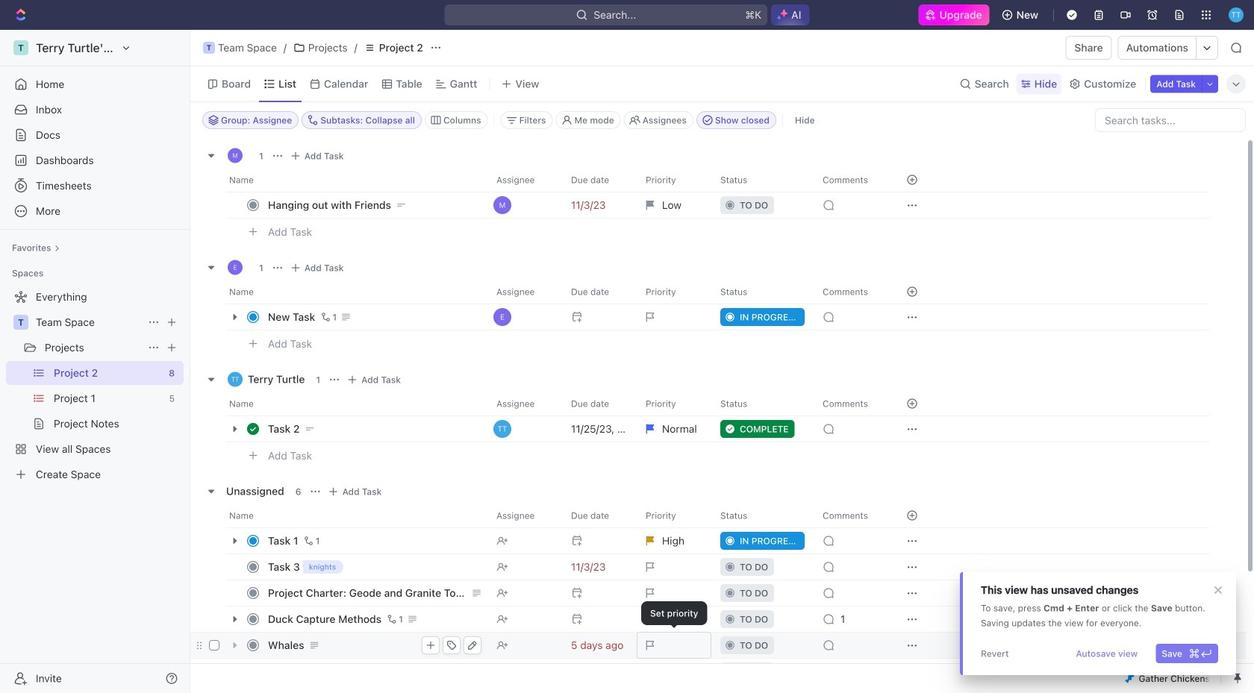 Task type: describe. For each thing, give the bounding box(es) containing it.
1 horizontal spatial team space, , element
[[203, 42, 215, 54]]

drumstick bite image
[[1126, 675, 1135, 684]]

sidebar navigation
[[0, 30, 193, 694]]



Task type: locate. For each thing, give the bounding box(es) containing it.
tree
[[6, 285, 184, 487]]

0 horizontal spatial team space, , element
[[13, 315, 28, 330]]

terry turtle's workspace, , element
[[13, 40, 28, 55]]

Search tasks... text field
[[1096, 109, 1245, 131]]

1 vertical spatial team space, , element
[[13, 315, 28, 330]]

team space, , element
[[203, 42, 215, 54], [13, 315, 28, 330]]

tree inside sidebar navigation
[[6, 285, 184, 487]]

0 vertical spatial team space, , element
[[203, 42, 215, 54]]



